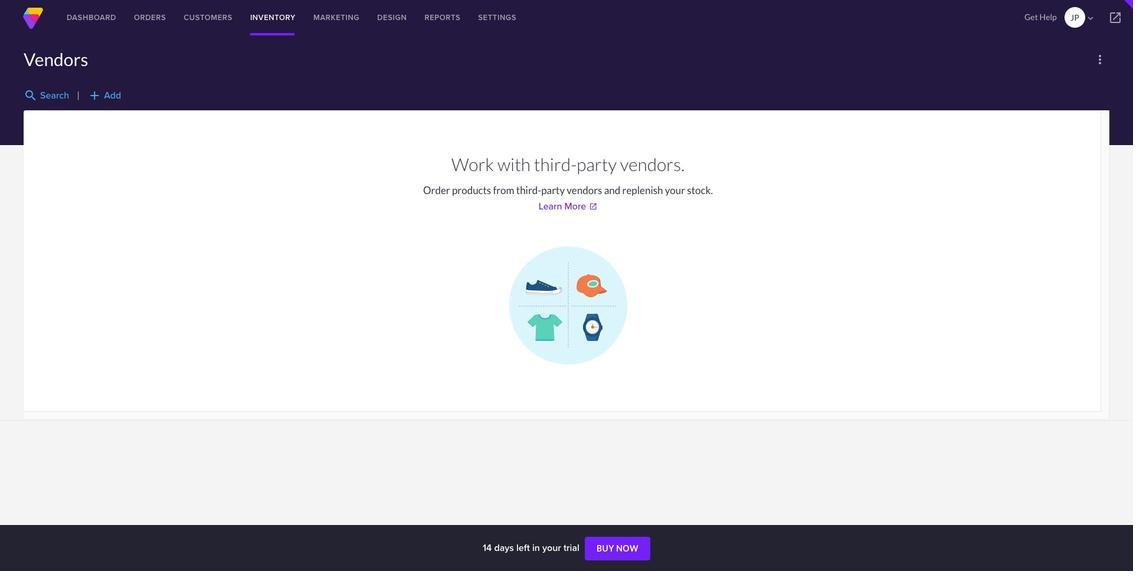 Task type: describe. For each thing, give the bounding box(es) containing it.
now
[[616, 544, 639, 554]]

more_vert
[[1093, 53, 1108, 67]]

work
[[452, 154, 494, 175]]

buy now link
[[585, 537, 651, 561]]

dashboard link
[[58, 0, 125, 35]]

learn more link
[[539, 200, 598, 213]]

search search
[[24, 89, 69, 103]]

left
[[517, 541, 530, 555]]

work with third-party vendors.
[[452, 154, 685, 175]]

help
[[1040, 12, 1057, 22]]


[[1109, 11, 1123, 25]]

|
[[77, 89, 80, 101]]

search
[[24, 89, 38, 103]]

dashboard
[[67, 12, 116, 23]]

reports
[[425, 12, 461, 23]]

learn
[[539, 200, 562, 213]]

vendors
[[567, 184, 602, 197]]

14 days left in your trial
[[483, 541, 582, 555]]

 link
[[1098, 0, 1134, 35]]

inventory
[[250, 12, 296, 23]]

oops! you don't have any vendors yet. image
[[509, 247, 627, 365]]

vendors
[[24, 48, 88, 70]]

with
[[498, 154, 531, 175]]

order
[[423, 184, 450, 197]]


[[1086, 13, 1096, 24]]

more_vert button
[[1091, 50, 1110, 69]]

vendors.
[[620, 154, 685, 175]]

add
[[88, 89, 102, 103]]

from
[[493, 184, 515, 197]]



Task type: vqa. For each thing, say whether or not it's contained in the screenshot.
the bottom the party
yes



Task type: locate. For each thing, give the bounding box(es) containing it.
party up vendors
[[577, 154, 617, 175]]

your left stock.
[[665, 184, 686, 197]]

buy now
[[597, 544, 639, 554]]

third- up order products from third-party vendors and replenish your stock. learn more
[[534, 154, 577, 175]]

1 vertical spatial your
[[543, 541, 561, 555]]

in
[[532, 541, 540, 555]]

your inside order products from third-party vendors and replenish your stock. learn more
[[665, 184, 686, 197]]

design
[[377, 12, 407, 23]]

14
[[483, 541, 492, 555]]

add
[[104, 89, 121, 102]]

0 horizontal spatial party
[[542, 184, 565, 197]]

replenish
[[623, 184, 663, 197]]

products
[[452, 184, 491, 197]]

party up learn
[[542, 184, 565, 197]]

more
[[565, 200, 586, 213]]

get
[[1025, 12, 1038, 22]]

third-
[[534, 154, 577, 175], [516, 184, 542, 197]]

and
[[604, 184, 621, 197]]

1 horizontal spatial party
[[577, 154, 617, 175]]

order products from third-party vendors and replenish your stock. learn more
[[423, 184, 713, 213]]

your right in
[[543, 541, 561, 555]]

0 vertical spatial party
[[577, 154, 617, 175]]

third- inside order products from third-party vendors and replenish your stock. learn more
[[516, 184, 542, 197]]

buy
[[597, 544, 615, 554]]

settings
[[478, 12, 517, 23]]

party
[[577, 154, 617, 175], [542, 184, 565, 197]]

0 horizontal spatial your
[[543, 541, 561, 555]]

0 vertical spatial your
[[665, 184, 686, 197]]

1 vertical spatial third-
[[516, 184, 542, 197]]

third- right from
[[516, 184, 542, 197]]

days
[[494, 541, 514, 555]]

customers
[[184, 12, 233, 23]]

add add
[[88, 89, 121, 103]]

1 vertical spatial party
[[542, 184, 565, 197]]

search
[[40, 89, 69, 102]]

orders
[[134, 12, 166, 23]]

get help
[[1025, 12, 1057, 22]]

marketing
[[313, 12, 360, 23]]

party inside order products from third-party vendors and replenish your stock. learn more
[[542, 184, 565, 197]]

1 horizontal spatial your
[[665, 184, 686, 197]]

trial
[[564, 541, 580, 555]]

jp
[[1071, 12, 1080, 22]]

your
[[665, 184, 686, 197], [543, 541, 561, 555]]

0 vertical spatial third-
[[534, 154, 577, 175]]

stock.
[[687, 184, 713, 197]]



